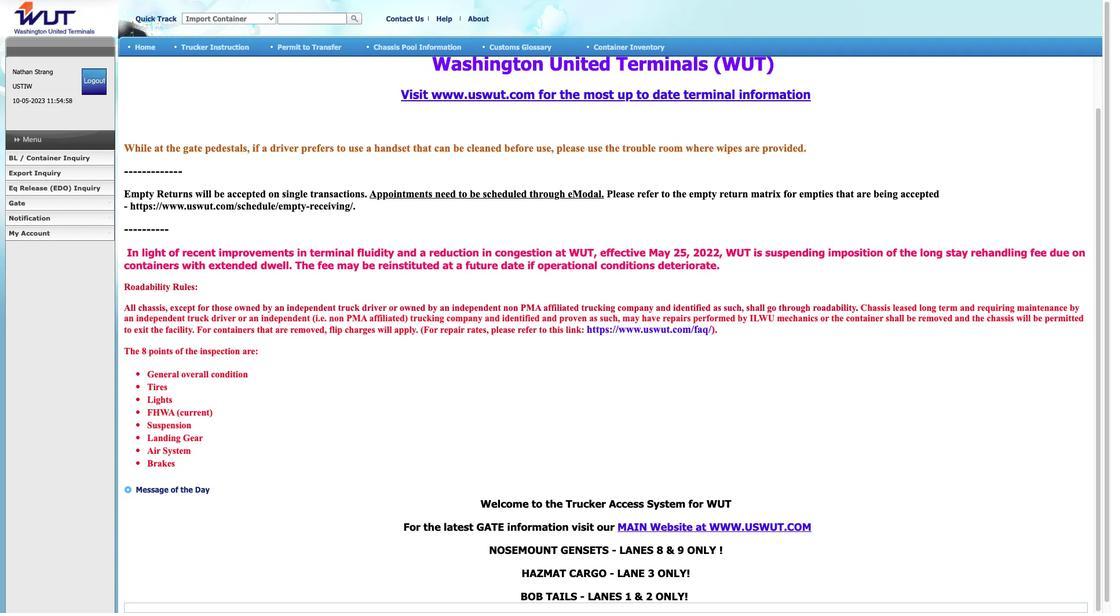 Task type: locate. For each thing, give the bounding box(es) containing it.
ustiw
[[13, 82, 32, 90]]

container inventory
[[594, 43, 665, 51]]

inquiry
[[63, 154, 90, 162], [34, 169, 61, 177], [74, 184, 100, 192]]

/
[[20, 154, 24, 162]]

help
[[436, 14, 452, 23]]

pool
[[402, 43, 417, 51]]

information
[[419, 43, 461, 51]]

transfer
[[312, 43, 341, 51]]

1 horizontal spatial container
[[594, 43, 628, 51]]

container
[[594, 43, 628, 51], [26, 154, 61, 162]]

2 vertical spatial inquiry
[[74, 184, 100, 192]]

quick track
[[136, 14, 177, 23]]

None text field
[[278, 13, 347, 24]]

nathan strang
[[13, 68, 53, 75]]

0 vertical spatial container
[[594, 43, 628, 51]]

inquiry right (edo)
[[74, 184, 100, 192]]

inquiry inside 'link'
[[74, 184, 100, 192]]

1 vertical spatial container
[[26, 154, 61, 162]]

notification link
[[5, 211, 115, 226]]

trucker
[[181, 43, 208, 51]]

login image
[[82, 68, 107, 95]]

bl / container inquiry link
[[5, 151, 115, 166]]

container left inventory
[[594, 43, 628, 51]]

chassis
[[374, 43, 400, 51]]

10-05-2023 11:54:58
[[13, 97, 72, 104]]

eq release (edo) inquiry link
[[5, 181, 115, 196]]

eq
[[9, 184, 18, 192]]

customs glossary
[[490, 43, 552, 51]]

export
[[9, 169, 32, 177]]

container up 'export inquiry'
[[26, 154, 61, 162]]

0 vertical spatial inquiry
[[63, 154, 90, 162]]

about
[[468, 14, 489, 23]]

0 horizontal spatial container
[[26, 154, 61, 162]]

about link
[[468, 14, 489, 23]]

inquiry up export inquiry link
[[63, 154, 90, 162]]

trucker instruction
[[181, 43, 249, 51]]

inquiry for (edo)
[[74, 184, 100, 192]]

to
[[303, 43, 310, 51]]

inquiry for container
[[63, 154, 90, 162]]

bl
[[9, 154, 18, 162]]

bl / container inquiry
[[9, 154, 90, 162]]

track
[[157, 14, 177, 23]]

(edo)
[[50, 184, 72, 192]]

gate
[[9, 199, 25, 207]]

inventory
[[630, 43, 665, 51]]

eq release (edo) inquiry
[[9, 184, 100, 192]]

glossary
[[522, 43, 552, 51]]

inquiry down bl / container inquiry
[[34, 169, 61, 177]]



Task type: describe. For each thing, give the bounding box(es) containing it.
my account
[[9, 229, 50, 237]]

my account link
[[5, 226, 115, 241]]

quick
[[136, 14, 155, 23]]

permit to transfer
[[278, 43, 341, 51]]

10-
[[13, 97, 22, 104]]

1 vertical spatial inquiry
[[34, 169, 61, 177]]

account
[[21, 229, 50, 237]]

gate link
[[5, 196, 115, 211]]

contact us link
[[386, 14, 424, 23]]

help link
[[436, 14, 452, 23]]

05-
[[22, 97, 31, 104]]

permit
[[278, 43, 301, 51]]

export inquiry
[[9, 169, 61, 177]]

nathan
[[13, 68, 33, 75]]

contact us
[[386, 14, 424, 23]]

us
[[415, 14, 424, 23]]

strang
[[35, 68, 53, 75]]

notification
[[9, 214, 50, 222]]

customs
[[490, 43, 520, 51]]

contact
[[386, 14, 413, 23]]

2023
[[31, 97, 45, 104]]

export inquiry link
[[5, 166, 115, 181]]

chassis pool information
[[374, 43, 461, 51]]

release
[[20, 184, 48, 192]]

instruction
[[210, 43, 249, 51]]

home
[[135, 43, 155, 51]]

my
[[9, 229, 19, 237]]

11:54:58
[[47, 97, 72, 104]]



Task type: vqa. For each thing, say whether or not it's contained in the screenshot.
13:49:43
no



